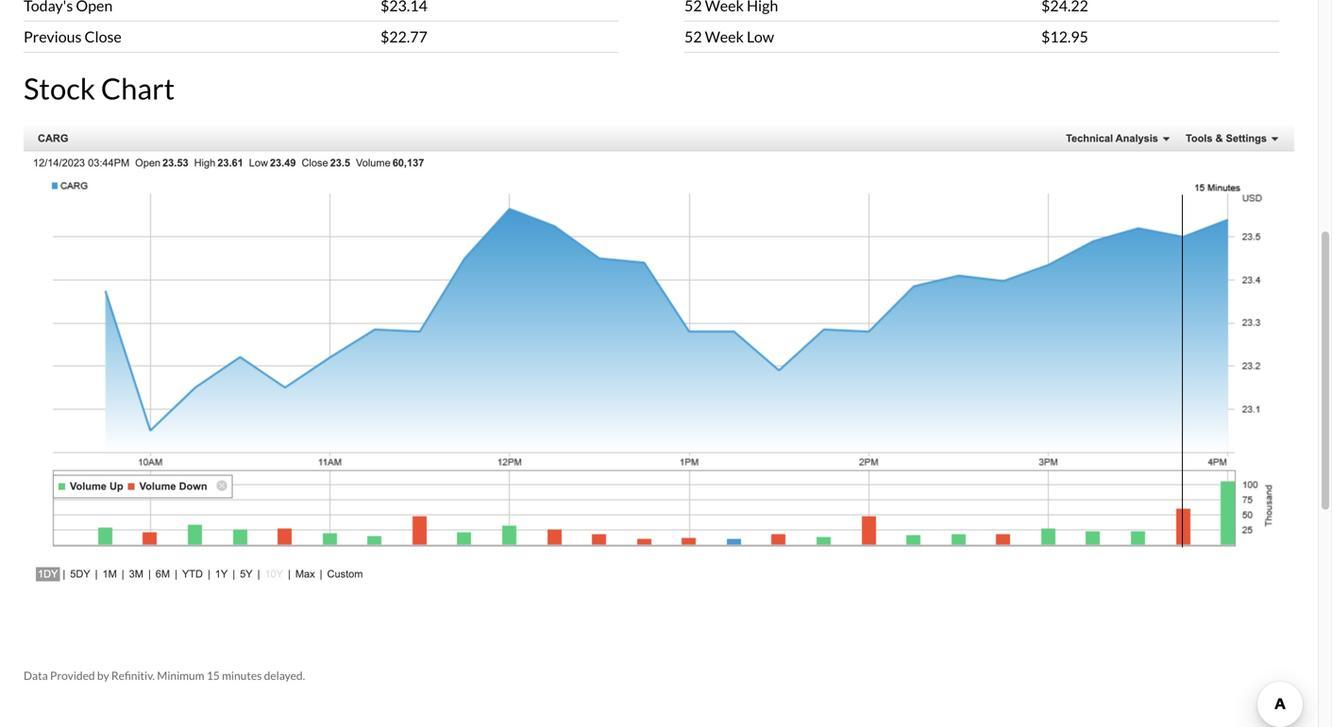 Task type: vqa. For each thing, say whether or not it's contained in the screenshot.
$22.77
yes



Task type: describe. For each thing, give the bounding box(es) containing it.
chart
[[101, 71, 175, 106]]

by
[[97, 669, 109, 683]]

data
[[24, 669, 48, 683]]

$12.95
[[1041, 27, 1088, 46]]

delayed.
[[264, 669, 305, 683]]

low
[[747, 27, 774, 46]]

previous
[[24, 27, 82, 46]]

week
[[705, 27, 744, 46]]

minutes
[[222, 669, 262, 683]]

data provided by refinitiv. minimum 15 minutes delayed.
[[24, 669, 305, 683]]

stock chart
[[24, 71, 175, 106]]



Task type: locate. For each thing, give the bounding box(es) containing it.
refinitiv.
[[111, 669, 155, 683]]

previous close
[[24, 27, 122, 46]]

15
[[207, 669, 220, 683]]

52 week low
[[685, 27, 774, 46]]

52
[[685, 27, 702, 46]]

close
[[85, 27, 122, 46]]

stock
[[24, 71, 95, 106]]

provided
[[50, 669, 95, 683]]

minimum
[[157, 669, 204, 683]]

$22.77
[[380, 27, 428, 46]]



